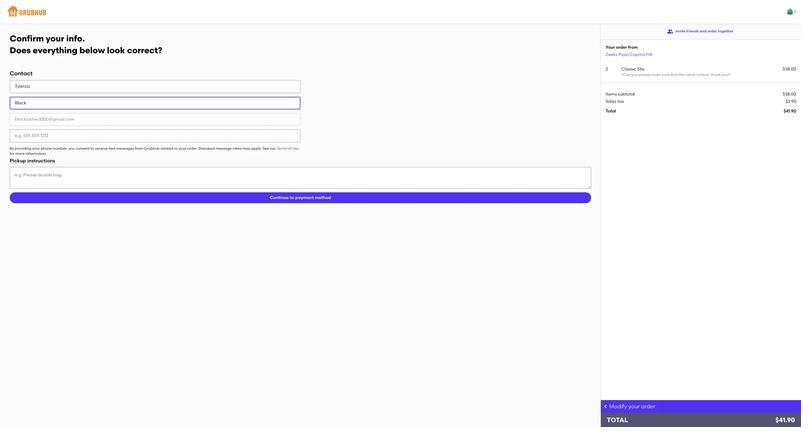 Task type: describe. For each thing, give the bounding box(es) containing it.
capitol
[[630, 52, 645, 57]]

Last name text field
[[10, 97, 300, 110]]

text
[[109, 146, 115, 151]]

thank
[[711, 73, 721, 77]]

items subtotal
[[606, 92, 635, 97]]

people icon image
[[667, 28, 673, 35]]

please
[[639, 73, 650, 77]]

related
[[161, 146, 173, 151]]

pizza
[[618, 52, 629, 57]]

information.
[[25, 152, 47, 156]]

can
[[623, 73, 631, 77]]

your right "modify"
[[628, 404, 640, 410]]

and
[[700, 29, 707, 33]]

look
[[107, 45, 125, 55]]

classic
[[622, 67, 636, 72]]

your order from zeeks pizza capitol hill
[[606, 45, 652, 57]]

subtotal
[[618, 92, 635, 97]]

standard
[[198, 146, 215, 151]]

terms of use link
[[277, 146, 299, 151]]

for
[[10, 152, 14, 156]]

1 horizontal spatial order
[[641, 404, 655, 410]]

together
[[718, 29, 733, 33]]

your left order.
[[179, 146, 186, 151]]

more
[[15, 152, 25, 156]]

2 button
[[787, 6, 796, 17]]

confirm your info. does everything below look correct?
[[10, 33, 162, 55]]

invite
[[676, 29, 686, 33]]

use
[[292, 146, 299, 151]]

from inside your order from zeeks pizza capitol hill
[[628, 45, 638, 50]]

providing
[[15, 146, 31, 151]]

1 vertical spatial 2
[[606, 67, 608, 72]]

phone
[[41, 146, 52, 151]]

zeeks pizza capitol hill link
[[606, 52, 652, 57]]

terms
[[277, 146, 287, 151]]

0 horizontal spatial to
[[90, 146, 94, 151]]

number,
[[53, 146, 67, 151]]

to inside button
[[290, 195, 294, 200]]

sales tax
[[606, 99, 624, 104]]

info.
[[66, 33, 85, 44]]

by
[[10, 146, 14, 151]]

Phone telephone field
[[10, 130, 300, 143]]

grubhub
[[144, 146, 160, 151]]

2 inside 2 button
[[794, 9, 796, 14]]

below
[[79, 45, 105, 55]]

of
[[288, 146, 292, 151]]

tax
[[618, 99, 624, 104]]

everything
[[33, 45, 77, 55]]

invite friends and order together button
[[667, 26, 733, 37]]

rates
[[233, 146, 242, 151]]

1 horizontal spatial to
[[174, 146, 178, 151]]

zeeks
[[606, 52, 617, 57]]

1 " from the left
[[622, 73, 623, 77]]

receive
[[95, 146, 108, 151]]

modify
[[609, 404, 627, 410]]

$38.00 " can you please make sure that the ranch is there, thank you! "
[[622, 67, 796, 77]]

by providing your phone number, you consent to receive text messages from grubhub related to your order. standard message rates may apply. see our terms of use for more information.
[[10, 146, 299, 156]]

continue to payment method button
[[10, 193, 591, 203]]

1 vertical spatial $41.90
[[775, 417, 795, 424]]



Task type: locate. For each thing, give the bounding box(es) containing it.
you down classic stix
[[632, 73, 638, 77]]

instructions
[[27, 158, 55, 164]]

order
[[707, 29, 717, 33], [616, 45, 627, 50], [641, 404, 655, 410]]

1 vertical spatial $38.00
[[783, 92, 796, 97]]

" down classic
[[622, 73, 623, 77]]

total
[[606, 109, 616, 114], [607, 417, 628, 424]]

the
[[679, 73, 684, 77]]

payment
[[295, 195, 314, 200]]

method
[[315, 195, 331, 200]]

you!
[[722, 73, 729, 77]]

svg image
[[603, 405, 608, 409]]

$38.00 for $38.00 " can you please make sure that the ranch is there, thank you! "
[[783, 67, 796, 72]]

confirm
[[10, 33, 44, 44]]

1 vertical spatial total
[[607, 417, 628, 424]]

you
[[632, 73, 638, 77], [68, 146, 75, 151]]

message
[[216, 146, 232, 151]]

to right related
[[174, 146, 178, 151]]

0 vertical spatial you
[[632, 73, 638, 77]]

2 " from the left
[[729, 73, 731, 77]]

$38.00 for $38.00
[[783, 92, 796, 97]]

2 horizontal spatial to
[[290, 195, 294, 200]]

2
[[794, 9, 796, 14], [606, 67, 608, 72]]

friends
[[686, 29, 699, 33]]

order right "modify"
[[641, 404, 655, 410]]

$3.90
[[786, 99, 796, 104]]

to left receive
[[90, 146, 94, 151]]

1 $38.00 from the top
[[783, 67, 796, 72]]

1 vertical spatial order
[[616, 45, 627, 50]]

Pickup instructions text field
[[10, 167, 591, 189]]

from left the grubhub
[[135, 146, 143, 151]]

1 horizontal spatial "
[[729, 73, 731, 77]]

2 horizontal spatial order
[[707, 29, 717, 33]]

contact
[[10, 70, 33, 77]]

your up information.
[[32, 146, 40, 151]]

0 horizontal spatial you
[[68, 146, 75, 151]]

invite friends and order together
[[676, 29, 733, 33]]

0 horizontal spatial from
[[135, 146, 143, 151]]

to
[[90, 146, 94, 151], [174, 146, 178, 151], [290, 195, 294, 200]]

from inside by providing your phone number, you consent to receive text messages from grubhub related to your order. standard message rates may apply. see our terms of use for more information.
[[135, 146, 143, 151]]

$38.00 inside $38.00 " can you please make sure that the ranch is there, thank you! "
[[783, 67, 796, 72]]

"
[[622, 73, 623, 77], [729, 73, 731, 77]]

order up pizza
[[616, 45, 627, 50]]

pickup
[[10, 158, 26, 164]]

you inside by providing your phone number, you consent to receive text messages from grubhub related to your order. standard message rates may apply. see our terms of use for more information.
[[68, 146, 75, 151]]

modify your order
[[609, 404, 655, 410]]

continue to payment method
[[270, 195, 331, 200]]

your up everything
[[46, 33, 64, 44]]

0 horizontal spatial "
[[622, 73, 623, 77]]

sure
[[662, 73, 669, 77]]

Email email field
[[10, 113, 300, 126]]

1 horizontal spatial from
[[628, 45, 638, 50]]

1 vertical spatial you
[[68, 146, 75, 151]]

your
[[46, 33, 64, 44], [32, 146, 40, 151], [179, 146, 186, 151], [628, 404, 640, 410]]

0 vertical spatial $41.90
[[784, 109, 796, 114]]

0 vertical spatial total
[[606, 109, 616, 114]]

order right and
[[707, 29, 717, 33]]

1 horizontal spatial 2
[[794, 9, 796, 14]]

$41.90
[[784, 109, 796, 114], [775, 417, 795, 424]]

sales
[[606, 99, 616, 104]]

0 vertical spatial $38.00
[[783, 67, 796, 72]]

your
[[606, 45, 615, 50]]

1 vertical spatial from
[[135, 146, 143, 151]]

from up zeeks pizza capitol hill link at the right
[[628, 45, 638, 50]]

from
[[628, 45, 638, 50], [135, 146, 143, 151]]

items
[[606, 92, 617, 97]]

order.
[[187, 146, 197, 151]]

correct?
[[127, 45, 162, 55]]

consent
[[75, 146, 90, 151]]

make
[[651, 73, 661, 77]]

0 vertical spatial from
[[628, 45, 638, 50]]

total down sales
[[606, 109, 616, 114]]

may
[[242, 146, 250, 151]]

your inside confirm your info. does everything below look correct?
[[46, 33, 64, 44]]

continue
[[270, 195, 289, 200]]

that
[[670, 73, 678, 77]]

First name text field
[[10, 80, 300, 93]]

2 $38.00 from the top
[[783, 92, 796, 97]]

pickup instructions
[[10, 158, 55, 164]]

you inside $38.00 " can you please make sure that the ranch is there, thank you! "
[[632, 73, 638, 77]]

ranch
[[685, 73, 696, 77]]

0 vertical spatial order
[[707, 29, 717, 33]]

messages
[[116, 146, 134, 151]]

there,
[[700, 73, 710, 77]]

see
[[263, 146, 269, 151]]

stix
[[637, 67, 645, 72]]

our
[[270, 146, 276, 151]]

" right the 'thank'
[[729, 73, 731, 77]]

0 vertical spatial 2
[[794, 9, 796, 14]]

2 vertical spatial order
[[641, 404, 655, 410]]

order inside your order from zeeks pizza capitol hill
[[616, 45, 627, 50]]

does
[[10, 45, 31, 55]]

total down "modify"
[[607, 417, 628, 424]]

is
[[696, 73, 699, 77]]

hill
[[646, 52, 652, 57]]

main navigation navigation
[[0, 0, 801, 24]]

0 horizontal spatial 2
[[606, 67, 608, 72]]

1 horizontal spatial you
[[632, 73, 638, 77]]

order inside invite friends and order together button
[[707, 29, 717, 33]]

apply.
[[251, 146, 262, 151]]

you left consent
[[68, 146, 75, 151]]

0 horizontal spatial order
[[616, 45, 627, 50]]

classic stix
[[622, 67, 645, 72]]

$38.00
[[783, 67, 796, 72], [783, 92, 796, 97]]

to left payment
[[290, 195, 294, 200]]



Task type: vqa. For each thing, say whether or not it's contained in the screenshot.
delivery associated with 5 Hermanos
no



